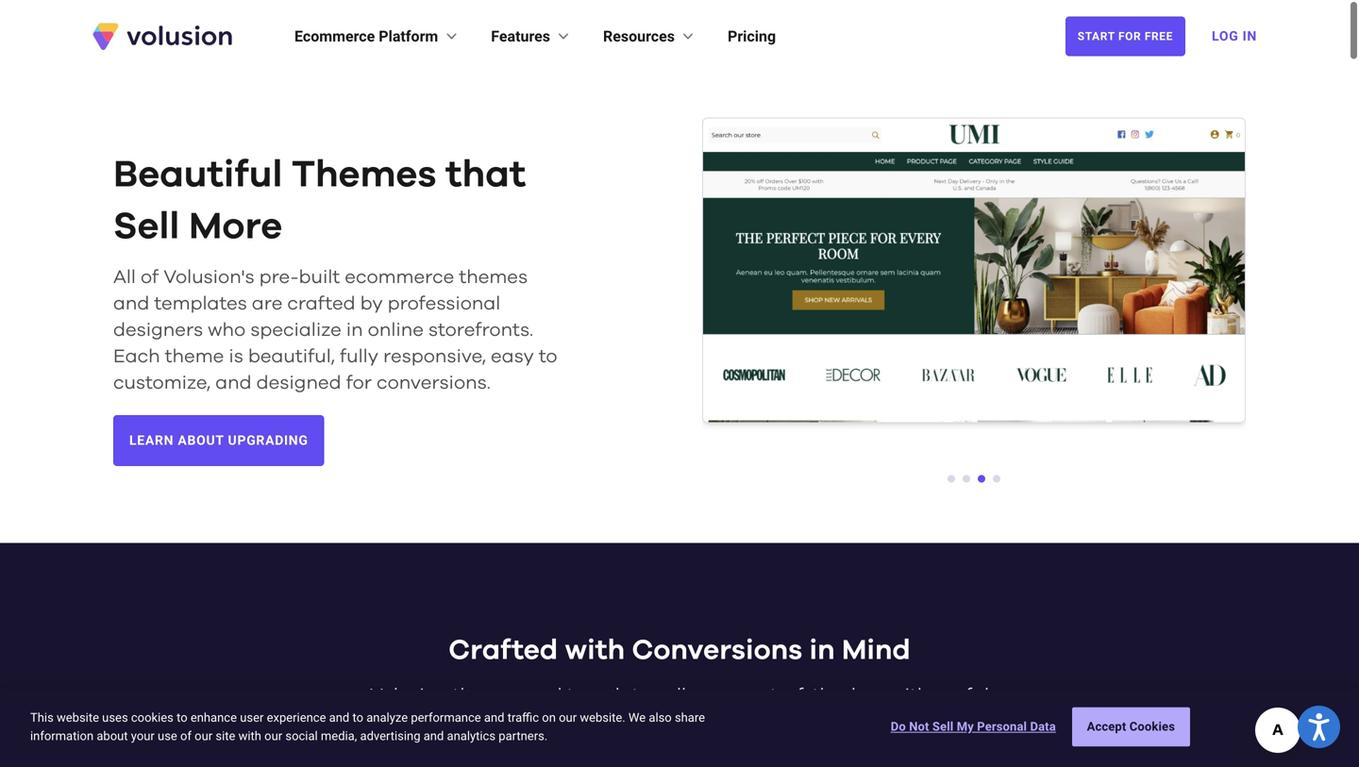 Task type: describe. For each thing, give the bounding box(es) containing it.
information
[[30, 729, 94, 743]]

advertising
[[360, 729, 421, 743]]

open accessibe: accessibility options, statement and help image
[[1309, 714, 1330, 741]]

that inside the "beautiful themes that sell more"
[[446, 156, 526, 194]]

specialize
[[250, 321, 341, 339]]

learn
[[129, 432, 174, 448]]

do not sell my personal data button
[[891, 709, 1056, 746]]

who
[[208, 321, 246, 339]]

analyze
[[366, 711, 408, 725]]

learn about upgrading link
[[113, 415, 324, 466]]

accept
[[1087, 720, 1127, 734]]

log in
[[1212, 28, 1257, 43]]

ecommerce
[[295, 27, 375, 45]]

important
[[678, 739, 771, 758]]

online
[[368, 321, 424, 339]]

this website uses cookies to enhance user experience and to analyze performance and traffic on our website. we also share information about your use of our site with our social media, advertising and analytics partners.
[[30, 711, 705, 743]]

share
[[675, 711, 705, 725]]

functionalities
[[508, 713, 640, 732]]

partners.
[[499, 729, 548, 743]]

log
[[1212, 28, 1239, 43]]

website
[[57, 711, 99, 725]]

features button
[[491, 25, 573, 47]]

most
[[627, 739, 673, 758]]

traffic
[[508, 711, 539, 725]]

volusion
[[370, 686, 448, 705]]

accept cookies button
[[1072, 708, 1190, 747]]

privacy alert dialog
[[0, 690, 1359, 767]]

this
[[30, 711, 54, 725]]

pricing link
[[728, 25, 776, 47]]

all of volusion's pre-built ecommerce themes and templates are crafted by professional designers who specialize in online storefronts. each theme is beautiful, fully responsive, easy to customize, and designed for conversions.
[[113, 268, 557, 392]]

crafted
[[287, 294, 356, 313]]

of-
[[786, 686, 812, 705]]

conversions.
[[377, 373, 491, 392]]

beautiful
[[113, 156, 283, 194]]

each
[[113, 347, 160, 366]]

of inside 'volusion themes and templates all come out-of-the-box with useful features and functionalities that ecommerce businesses rely on. some of the most important include:'
[[569, 739, 587, 758]]

designed
[[256, 373, 341, 392]]

pricing
[[728, 27, 776, 45]]

for
[[1119, 29, 1142, 42]]

about
[[97, 729, 128, 743]]

themes
[[292, 156, 437, 194]]

1 horizontal spatial in
[[809, 636, 835, 665]]

is
[[229, 347, 243, 366]]

templates inside all of volusion's pre-built ecommerce themes and templates are crafted by professional designers who specialize in online storefronts. each theme is beautiful, fully responsive, easy to customize, and designed for conversions.
[[154, 294, 247, 313]]

with inside this website uses cookies to enhance user experience and to analyze performance and traffic on our website. we also share information about your use of our site with our social media, advertising and analytics partners.
[[238, 729, 261, 743]]

media,
[[321, 729, 357, 743]]

easy
[[491, 347, 534, 366]]

we
[[629, 711, 646, 725]]

features
[[385, 713, 462, 732]]

your
[[131, 729, 155, 743]]

learn about upgrading
[[129, 432, 308, 448]]

1 horizontal spatial our
[[264, 729, 282, 743]]

volusion's
[[163, 268, 254, 287]]

start
[[1078, 29, 1115, 42]]

personal
[[977, 720, 1027, 734]]

uses
[[102, 711, 128, 725]]

are
[[252, 294, 283, 313]]

built
[[299, 268, 340, 287]]

my
[[957, 720, 974, 734]]

use
[[158, 729, 177, 743]]

0 horizontal spatial to
[[177, 711, 187, 725]]

cookies
[[131, 711, 174, 725]]

businesses
[[803, 713, 903, 732]]

all
[[113, 268, 136, 287]]

do not sell my personal data
[[891, 720, 1056, 734]]

also
[[649, 711, 672, 725]]

do
[[891, 720, 906, 734]]

beautiful,
[[248, 347, 335, 366]]

useful
[[934, 686, 989, 705]]



Task type: locate. For each thing, give the bounding box(es) containing it.
resources button
[[603, 25, 698, 47]]

of right "all"
[[141, 268, 159, 287]]

all
[[665, 686, 686, 705]]

of right use
[[180, 729, 192, 743]]

to up use
[[177, 711, 187, 725]]

designers
[[113, 321, 203, 339]]

theme
[[165, 347, 224, 366]]

in up the-
[[809, 636, 835, 665]]

0 vertical spatial that
[[446, 156, 526, 194]]

mind
[[842, 636, 911, 665]]

experience
[[267, 711, 326, 725]]

1 vertical spatial ecommerce
[[688, 713, 798, 732]]

to right easy
[[539, 347, 557, 366]]

sell inside button
[[933, 720, 954, 734]]

of inside this website uses cookies to enhance user experience and to analyze performance and traffic on our website. we also share information about your use of our site with our social media, advertising and analytics partners.
[[180, 729, 192, 743]]

0 horizontal spatial of
[[141, 268, 159, 287]]

1 horizontal spatial with
[[565, 636, 625, 665]]

1 vertical spatial in
[[809, 636, 835, 665]]

2 horizontal spatial to
[[539, 347, 557, 366]]

conversions
[[632, 636, 803, 665]]

on.
[[947, 713, 974, 732]]

templates inside 'volusion themes and templates all come out-of-the-box with useful features and functionalities that ecommerce businesses rely on. some of the most important include:'
[[567, 686, 660, 705]]

rely
[[908, 713, 942, 732]]

0 horizontal spatial sell
[[113, 208, 180, 246]]

fully
[[340, 347, 379, 366]]

by
[[360, 294, 383, 313]]

sell
[[113, 208, 180, 246], [933, 720, 954, 734]]

themes up traffic
[[453, 686, 521, 705]]

to inside all of volusion's pre-built ecommerce themes and templates are crafted by professional designers who specialize in online storefronts. each theme is beautiful, fully responsive, easy to customize, and designed for conversions.
[[539, 347, 557, 366]]

accept cookies
[[1087, 720, 1175, 734]]

0 vertical spatial in
[[346, 321, 363, 339]]

1 horizontal spatial ecommerce
[[688, 713, 798, 732]]

sell left my
[[933, 720, 954, 734]]

our down enhance
[[195, 729, 213, 743]]

1 horizontal spatial of
[[180, 729, 192, 743]]

1 horizontal spatial templates
[[567, 686, 660, 705]]

0 horizontal spatial in
[[346, 321, 363, 339]]

sell up "all"
[[113, 208, 180, 246]]

ecommerce inside all of volusion's pre-built ecommerce themes and templates are crafted by professional designers who specialize in online storefronts. each theme is beautiful, fully responsive, easy to customize, and designed for conversions.
[[345, 268, 454, 287]]

2 vertical spatial with
[[238, 729, 261, 743]]

0 vertical spatial sell
[[113, 208, 180, 246]]

0 vertical spatial themes
[[459, 268, 528, 287]]

the-
[[812, 686, 851, 705]]

performance
[[411, 711, 481, 725]]

customize,
[[113, 373, 211, 392]]

free
[[1145, 29, 1173, 42]]

ecommerce platform
[[295, 27, 438, 45]]

crafted
[[449, 636, 558, 665]]

with up website.
[[565, 636, 625, 665]]

ecommerce up important
[[688, 713, 798, 732]]

of inside all of volusion's pre-built ecommerce themes and templates are crafted by professional designers who specialize in online storefronts. each theme is beautiful, fully responsive, easy to customize, and designed for conversions.
[[141, 268, 159, 287]]

2 horizontal spatial our
[[559, 711, 577, 725]]

volusion themes and templates all come out-of-the-box with useful features and functionalities that ecommerce businesses rely on. some of the most important include:
[[370, 686, 989, 758]]

about
[[178, 432, 224, 448]]

platform
[[379, 27, 438, 45]]

with inside 'volusion themes and templates all come out-of-the-box with useful features and functionalities that ecommerce businesses rely on. some of the most important include:'
[[890, 686, 929, 705]]

0 horizontal spatial with
[[238, 729, 261, 743]]

crafted with conversions in mind
[[449, 636, 911, 665]]

in inside all of volusion's pre-built ecommerce themes and templates are crafted by professional designers who specialize in online storefronts. each theme is beautiful, fully responsive, easy to customize, and designed for conversions.
[[346, 321, 363, 339]]

of down functionalities
[[569, 739, 587, 758]]

social
[[285, 729, 318, 743]]

themes up storefronts.
[[459, 268, 528, 287]]

box
[[851, 686, 886, 705]]

1 horizontal spatial that
[[645, 713, 684, 732]]

0 horizontal spatial ecommerce
[[345, 268, 454, 287]]

data
[[1030, 720, 1056, 734]]

themes inside all of volusion's pre-built ecommerce themes and templates are crafted by professional designers who specialize in online storefronts. each theme is beautiful, fully responsive, easy to customize, and designed for conversions.
[[459, 268, 528, 287]]

1 horizontal spatial sell
[[933, 720, 954, 734]]

website.
[[580, 711, 626, 725]]

templates down volusion's
[[154, 294, 247, 313]]

the
[[592, 739, 622, 758]]

cookies
[[1130, 720, 1175, 734]]

professional
[[388, 294, 501, 313]]

beautiful themes that sell more
[[113, 156, 526, 246]]

not
[[909, 720, 929, 734]]

0 vertical spatial with
[[565, 636, 625, 665]]

upgrading
[[228, 432, 308, 448]]

to up the media,
[[353, 711, 363, 725]]

with
[[565, 636, 625, 665], [890, 686, 929, 705], [238, 729, 261, 743]]

themes inside 'volusion themes and templates all come out-of-the-box with useful features and functionalities that ecommerce businesses rely on. some of the most important include:'
[[453, 686, 521, 705]]

features
[[491, 27, 550, 45]]

sell inside the "beautiful themes that sell more"
[[113, 208, 180, 246]]

ecommerce up by
[[345, 268, 454, 287]]

come
[[691, 686, 742, 705]]

to
[[539, 347, 557, 366], [177, 711, 187, 725], [353, 711, 363, 725]]

user
[[240, 711, 264, 725]]

with up rely
[[890, 686, 929, 705]]

1 horizontal spatial to
[[353, 711, 363, 725]]

ecommerce platform button
[[295, 25, 461, 47]]

2 horizontal spatial of
[[569, 739, 587, 758]]

include:
[[776, 739, 847, 758]]

our left social
[[264, 729, 282, 743]]

out-
[[747, 686, 786, 705]]

enhance
[[191, 711, 237, 725]]

storefronts.
[[428, 321, 533, 339]]

0 vertical spatial ecommerce
[[345, 268, 454, 287]]

0 horizontal spatial templates
[[154, 294, 247, 313]]

0 vertical spatial templates
[[154, 294, 247, 313]]

for
[[346, 373, 372, 392]]

1 vertical spatial sell
[[933, 720, 954, 734]]

1 vertical spatial with
[[890, 686, 929, 705]]

0 horizontal spatial that
[[446, 156, 526, 194]]

1 vertical spatial templates
[[567, 686, 660, 705]]

that inside 'volusion themes and templates all come out-of-the-box with useful features and functionalities that ecommerce businesses rely on. some of the most important include:'
[[645, 713, 684, 732]]

0 horizontal spatial our
[[195, 729, 213, 743]]

ecommerce inside 'volusion themes and templates all come out-of-the-box with useful features and functionalities that ecommerce businesses rely on. some of the most important include:'
[[688, 713, 798, 732]]

start for free link
[[1066, 16, 1186, 56]]

log in link
[[1201, 15, 1269, 57]]

2 horizontal spatial with
[[890, 686, 929, 705]]

analytics
[[447, 729, 496, 743]]

start for free
[[1078, 29, 1173, 42]]

in up fully at the left of page
[[346, 321, 363, 339]]

our right on
[[559, 711, 577, 725]]

of
[[141, 268, 159, 287], [180, 729, 192, 743], [569, 739, 587, 758]]

some
[[512, 739, 564, 758]]

more
[[189, 208, 282, 246]]

pre-
[[259, 268, 299, 287]]

with down user
[[238, 729, 261, 743]]

responsive,
[[383, 347, 486, 366]]

on
[[542, 711, 556, 725]]

and
[[113, 294, 149, 313], [215, 373, 252, 392], [526, 686, 562, 705], [329, 711, 350, 725], [484, 711, 505, 725], [467, 713, 503, 732], [424, 729, 444, 743]]

in
[[1243, 28, 1257, 43]]

ecommerce
[[345, 268, 454, 287], [688, 713, 798, 732]]

1 vertical spatial themes
[[453, 686, 521, 705]]

templates up website.
[[567, 686, 660, 705]]

resources
[[603, 27, 675, 45]]

site
[[216, 729, 235, 743]]

1 vertical spatial that
[[645, 713, 684, 732]]



Task type: vqa. For each thing, say whether or not it's contained in the screenshot.
of inside the Volusion themes and templates all come out-of-the-box with useful features and functionalities that ecommerce businesses rely on. Some of the most important include:
yes



